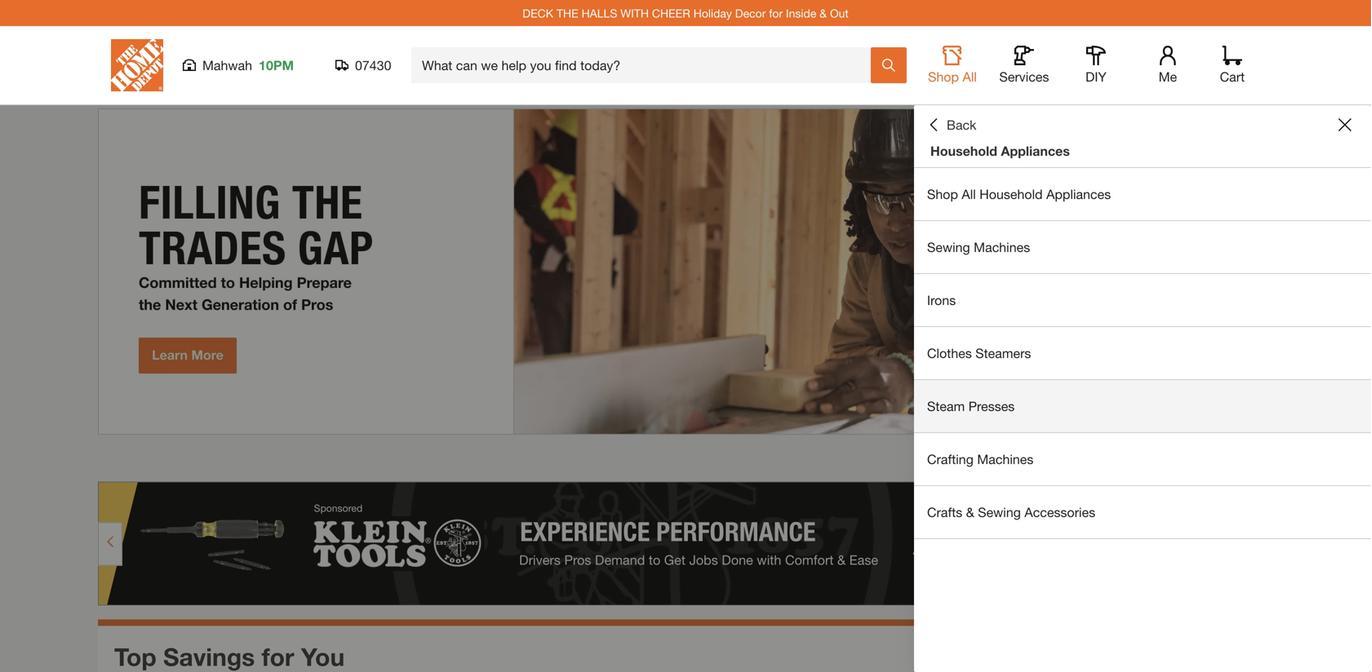 Task type: locate. For each thing, give the bounding box(es) containing it.
sewing
[[928, 240, 971, 255], [978, 505, 1021, 521]]

0 vertical spatial for
[[769, 6, 783, 20]]

deck
[[523, 6, 554, 20]]

shop all button
[[927, 46, 979, 85]]

feedback link image
[[1350, 276, 1372, 364]]

1 vertical spatial machines
[[978, 452, 1034, 467]]

all inside menu
[[962, 187, 977, 202]]

all down household appliances
[[962, 187, 977, 202]]

crafts & sewing accessories
[[928, 505, 1096, 521]]

0 vertical spatial machines
[[974, 240, 1031, 255]]

07430 button
[[336, 57, 392, 73]]

0 horizontal spatial sewing
[[928, 240, 971, 255]]

services
[[1000, 69, 1050, 85]]

crafting machines link
[[915, 434, 1372, 486]]

1 horizontal spatial for
[[769, 6, 783, 20]]

sewing right crafts
[[978, 505, 1021, 521]]

household down household appliances
[[980, 187, 1043, 202]]

steam presses
[[928, 399, 1015, 414]]

deck the halls with cheer holiday decor for inside & out link
[[523, 6, 849, 20]]

all inside button
[[963, 69, 977, 85]]

household inside menu
[[980, 187, 1043, 202]]

shop up back button
[[929, 69, 959, 85]]

0 vertical spatial all
[[963, 69, 977, 85]]

shop for shop all
[[929, 69, 959, 85]]

& inside crafts & sewing accessories link
[[967, 505, 975, 521]]

1 vertical spatial all
[[962, 187, 977, 202]]

sewing up irons
[[928, 240, 971, 255]]

crafts
[[928, 505, 963, 521]]

me
[[1159, 69, 1178, 85]]

shop
[[929, 69, 959, 85], [928, 187, 959, 202]]

appliances
[[1002, 143, 1070, 159], [1047, 187, 1112, 202]]

household down back
[[931, 143, 998, 159]]

menu containing shop all household appliances
[[915, 168, 1372, 540]]

sewing machines link
[[915, 221, 1372, 274]]

mahwah
[[203, 58, 252, 73]]

machines
[[974, 240, 1031, 255], [978, 452, 1034, 467]]

1 vertical spatial &
[[967, 505, 975, 521]]

1 vertical spatial shop
[[928, 187, 959, 202]]

1 horizontal spatial &
[[967, 505, 975, 521]]

for left you
[[262, 643, 294, 672]]

for
[[769, 6, 783, 20], [262, 643, 294, 672]]

shop inside "shop all" button
[[929, 69, 959, 85]]

machines down shop all household appliances
[[974, 240, 1031, 255]]

shop up sewing machines
[[928, 187, 959, 202]]

0 vertical spatial sewing
[[928, 240, 971, 255]]

shop inside shop all household appliances link
[[928, 187, 959, 202]]

machines for sewing machines
[[974, 240, 1031, 255]]

steam
[[928, 399, 965, 414]]

decor
[[736, 6, 766, 20]]

sewing machines
[[928, 240, 1031, 255]]

irons link
[[915, 274, 1372, 327]]

0 horizontal spatial for
[[262, 643, 294, 672]]

machines up 'crafts & sewing accessories'
[[978, 452, 1034, 467]]

me button
[[1142, 46, 1195, 85]]

clothes
[[928, 346, 972, 361]]

1 vertical spatial household
[[980, 187, 1043, 202]]

shop all
[[929, 69, 977, 85]]

1 horizontal spatial sewing
[[978, 505, 1021, 521]]

1 vertical spatial appliances
[[1047, 187, 1112, 202]]

all up back
[[963, 69, 977, 85]]

&
[[820, 6, 827, 20], [967, 505, 975, 521]]

& right crafts
[[967, 505, 975, 521]]

clothes steamers
[[928, 346, 1032, 361]]

crafting
[[928, 452, 974, 467]]

0 vertical spatial appliances
[[1002, 143, 1070, 159]]

0 horizontal spatial &
[[820, 6, 827, 20]]

& left out
[[820, 6, 827, 20]]

all for shop all household appliances
[[962, 187, 977, 202]]

household
[[931, 143, 998, 159], [980, 187, 1043, 202]]

0 vertical spatial shop
[[929, 69, 959, 85]]

all for shop all
[[963, 69, 977, 85]]

you
[[301, 643, 345, 672]]

10pm
[[259, 58, 294, 73]]

top savings for you
[[114, 643, 345, 672]]

cheer
[[652, 6, 691, 20]]

0 vertical spatial &
[[820, 6, 827, 20]]

for left inside
[[769, 6, 783, 20]]

shop all household appliances link
[[915, 168, 1372, 220]]

all
[[963, 69, 977, 85], [962, 187, 977, 202]]

menu
[[915, 168, 1372, 540]]

appliances inside menu
[[1047, 187, 1112, 202]]



Task type: describe. For each thing, give the bounding box(es) containing it.
crafting machines
[[928, 452, 1034, 467]]

crafts & sewing accessories link
[[915, 487, 1372, 539]]

deck the halls with cheer holiday decor for inside & out
[[523, 6, 849, 20]]

diy
[[1086, 69, 1107, 85]]

image for filling the trades gap committed to helping prepare  the next generation of pros image
[[98, 109, 1274, 435]]

the home depot logo image
[[111, 39, 163, 91]]

drawer close image
[[1339, 118, 1352, 131]]

inside
[[786, 6, 817, 20]]

back button
[[928, 117, 977, 133]]

savings
[[163, 643, 255, 672]]

1 vertical spatial for
[[262, 643, 294, 672]]

What can we help you find today? search field
[[422, 48, 870, 82]]

shop all household appliances
[[928, 187, 1112, 202]]

halls
[[582, 6, 618, 20]]

back
[[947, 117, 977, 133]]

steamers
[[976, 346, 1032, 361]]

irons
[[928, 293, 956, 308]]

presses
[[969, 399, 1015, 414]]

07430
[[355, 58, 392, 73]]

machines for crafting machines
[[978, 452, 1034, 467]]

household appliances
[[931, 143, 1070, 159]]

cart
[[1221, 69, 1245, 85]]

out
[[830, 6, 849, 20]]

0 vertical spatial household
[[931, 143, 998, 159]]

with
[[621, 6, 649, 20]]

the
[[557, 6, 579, 20]]

services button
[[999, 46, 1051, 85]]

shop for shop all household appliances
[[928, 187, 959, 202]]

1 vertical spatial sewing
[[978, 505, 1021, 521]]

mahwah 10pm
[[203, 58, 294, 73]]

accessories
[[1025, 505, 1096, 521]]

cart link
[[1215, 46, 1251, 85]]

steam presses link
[[915, 381, 1372, 433]]

top
[[114, 643, 157, 672]]

diy button
[[1071, 46, 1123, 85]]

clothes steamers link
[[915, 327, 1372, 380]]

holiday
[[694, 6, 732, 20]]



Task type: vqa. For each thing, say whether or not it's contained in the screenshot.
SHOP ALL
yes



